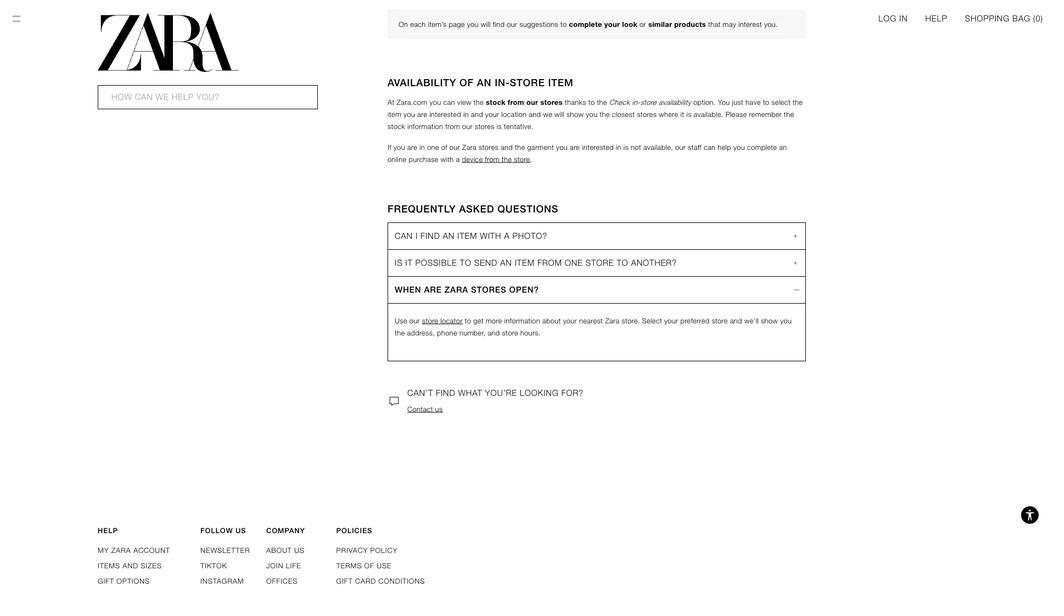 Task type: vqa. For each thing, say whether or not it's contained in the screenshot.
store. Zara
yes



Task type: locate. For each thing, give the bounding box(es) containing it.
contact
[[408, 405, 433, 413]]

2 horizontal spatial from
[[508, 98, 525, 106]]

use our store locator
[[395, 317, 463, 325]]

us right contact
[[435, 405, 443, 413]]

less image inside is it possible to send an item from one store to another? dropdown button
[[791, 259, 804, 268]]

0 horizontal spatial will
[[481, 20, 491, 28]]

are down zara.com
[[418, 110, 428, 118]]

1 vertical spatial an
[[443, 231, 455, 241]]

are right garment
[[570, 143, 580, 151]]

item up the thanks
[[549, 77, 574, 89]]

find left what
[[436, 388, 456, 398]]

1 vertical spatial plus image
[[793, 257, 799, 270]]

1 horizontal spatial of
[[460, 77, 474, 89]]

check
[[610, 98, 630, 106]]

1 horizontal spatial is
[[624, 143, 629, 151]]

zara right are
[[445, 285, 469, 295]]

1 horizontal spatial zara
[[606, 317, 620, 325]]

from right "device" on the top left of page
[[485, 155, 500, 163]]

to left the get
[[465, 317, 472, 325]]

zara
[[445, 285, 469, 295], [111, 546, 131, 555]]

0 vertical spatial plus image
[[793, 230, 799, 243]]

help
[[718, 143, 732, 151]]

in-
[[495, 77, 510, 89]]

zara up items and sizes 'link' at the left
[[111, 546, 131, 555]]

stores left tentative.
[[475, 122, 495, 130]]

can left view
[[444, 98, 455, 106]]

1 vertical spatial interested
[[582, 143, 614, 151]]

with
[[441, 155, 454, 163]]

2 plus image from the top
[[793, 257, 799, 270]]

an right send
[[501, 258, 512, 268]]

gift card conditions link
[[337, 577, 425, 585]]

you down zara.com
[[404, 110, 415, 118]]

of left use
[[365, 562, 375, 570]]

1 horizontal spatial from
[[485, 155, 500, 163]]

join
[[266, 562, 284, 570]]

1 vertical spatial of
[[365, 562, 375, 570]]

1 horizontal spatial interested
[[582, 143, 614, 151]]

store inside is it possible to send an item from one store to another? dropdown button
[[586, 258, 615, 268]]

just
[[733, 98, 744, 106]]

1 horizontal spatial can
[[704, 143, 716, 151]]

complete left look
[[569, 20, 603, 28]]

0 vertical spatial of
[[460, 77, 474, 89]]

0 horizontal spatial zara
[[111, 546, 131, 555]]

0 horizontal spatial to
[[460, 258, 472, 268]]

my zara account
[[98, 546, 170, 555]]

policies
[[337, 527, 373, 535]]

will
[[481, 20, 491, 28], [555, 110, 565, 118]]

of up view
[[460, 77, 474, 89]]

0 vertical spatial stock
[[486, 98, 506, 106]]

find
[[421, 231, 440, 241]]

1 vertical spatial will
[[555, 110, 565, 118]]

zara inside if you are in one of our zara stores and the garment you are interested in is not available, our staff can help you complete an online purchase with a
[[463, 143, 477, 151]]

from up of
[[446, 122, 460, 130]]

instagram link
[[201, 577, 244, 585]]

0 horizontal spatial show
[[567, 110, 584, 118]]

show inside option. you just have to select the item you are interested in and your location and we will show you the closest stores where it is available. please remember the stock information from our stores is tentative.
[[567, 110, 584, 118]]

please
[[726, 110, 748, 118]]

1 vertical spatial is
[[497, 122, 502, 130]]

stock down in-
[[486, 98, 506, 106]]

show right "we'll"
[[762, 317, 779, 325]]

0 horizontal spatial an
[[443, 231, 455, 241]]

your right select
[[665, 317, 679, 325]]

0 horizontal spatial item
[[458, 231, 478, 241]]

our down view
[[462, 122, 473, 130]]

privacy policy link
[[337, 546, 398, 555]]

help link
[[926, 13, 948, 24]]

1 vertical spatial help
[[98, 527, 118, 535]]

us up life
[[295, 546, 305, 555]]

or
[[640, 20, 647, 28]]

us
[[435, 405, 443, 413], [236, 527, 246, 535], [295, 546, 305, 555]]

1 vertical spatial zara
[[111, 546, 131, 555]]

frequently
[[388, 204, 456, 215]]

in left one
[[420, 143, 425, 151]]

will right page
[[481, 20, 491, 28]]

1 horizontal spatial find
[[493, 20, 505, 28]]

zara inside to get more information about your nearest zara store. select your preferred store and we'll show you the address, phone number, and store hours.
[[606, 317, 620, 325]]

2 horizontal spatial us
[[435, 405, 443, 413]]

you.
[[765, 20, 779, 28]]

us for about us
[[295, 546, 305, 555]]

in left not
[[616, 143, 622, 151]]

to
[[460, 258, 472, 268], [617, 258, 629, 268]]

1 horizontal spatial stock
[[486, 98, 506, 106]]

plus image for can i find an item with a photo?
[[793, 230, 799, 243]]

log in
[[879, 14, 909, 23]]

0 horizontal spatial complete
[[569, 20, 603, 28]]

2 horizontal spatial item
[[549, 77, 574, 89]]

0 horizontal spatial in
[[420, 143, 425, 151]]

0 horizontal spatial information
[[408, 122, 444, 130]]

information up one
[[408, 122, 444, 130]]

1 plus image from the top
[[793, 230, 799, 243]]

1 vertical spatial show
[[762, 317, 779, 325]]

us right follow
[[236, 527, 246, 535]]

stock
[[486, 98, 506, 106], [388, 122, 406, 130]]

to
[[561, 20, 567, 28], [589, 98, 595, 106], [764, 98, 770, 106], [465, 317, 472, 325]]

is
[[687, 110, 692, 118], [497, 122, 502, 130], [624, 143, 629, 151]]

one
[[427, 143, 439, 151]]

our right of
[[450, 143, 460, 151]]

1 horizontal spatial zara
[[445, 285, 469, 295]]

are inside option. you just have to select the item you are interested in and your location and we will show you the closest stores where it is available. please remember the stock information from our stores is tentative.
[[418, 110, 428, 118]]

show down the thanks
[[567, 110, 584, 118]]

store up at zara.com you can view the stock from our stores thanks to the check in-store availability
[[510, 77, 545, 89]]

1 vertical spatial less image
[[793, 284, 802, 297]]

log
[[879, 14, 897, 23]]

and down more
[[488, 329, 500, 337]]

our left staff
[[676, 143, 686, 151]]

use
[[395, 317, 408, 325]]

0 horizontal spatial store
[[510, 77, 545, 89]]

0 vertical spatial from
[[508, 98, 525, 106]]

sizes
[[141, 562, 162, 570]]

zara up "device" on the top left of page
[[463, 143, 477, 151]]

0 vertical spatial show
[[567, 110, 584, 118]]

store right "preferred"
[[712, 317, 729, 325]]

0 vertical spatial zara
[[445, 285, 469, 295]]

1 vertical spatial find
[[436, 388, 456, 398]]

zara inside dropdown button
[[445, 285, 469, 295]]

is right "it"
[[687, 110, 692, 118]]

1 vertical spatial zara
[[606, 317, 620, 325]]

and down view
[[471, 110, 484, 118]]

are up purchase
[[408, 143, 418, 151]]

plus image inside the 'can i find an item with a photo?' dropdown button
[[793, 230, 799, 243]]

1 vertical spatial stock
[[388, 122, 406, 130]]

suggestions
[[520, 20, 559, 28]]

1 horizontal spatial item
[[515, 258, 535, 268]]

0 horizontal spatial of
[[365, 562, 375, 570]]

store inside availability of an in-store item element
[[510, 77, 545, 89]]

can't find what you're looking for?
[[408, 388, 584, 398]]

zara left store.
[[606, 317, 620, 325]]

terms of use link
[[337, 562, 392, 570]]

find left suggestions
[[493, 20, 505, 28]]

2 vertical spatial an
[[501, 258, 512, 268]]

item
[[388, 110, 402, 118]]

you're
[[485, 388, 518, 398]]

send
[[475, 258, 498, 268]]

will right we
[[555, 110, 565, 118]]

preferred
[[681, 317, 710, 325]]

your right about
[[563, 317, 578, 325]]

0 horizontal spatial stock
[[388, 122, 406, 130]]

availability of an in-store item element
[[388, 76, 807, 176]]

store right one
[[586, 258, 615, 268]]

your left 'location'
[[486, 110, 500, 118]]

less image
[[791, 259, 804, 268], [793, 284, 802, 297]]

1 horizontal spatial show
[[762, 317, 779, 325]]

stores up we
[[541, 98, 563, 106]]

store down garment
[[514, 155, 531, 163]]

your left look
[[605, 20, 621, 28]]

item left with
[[458, 231, 478, 241]]

you right "we'll"
[[781, 317, 793, 325]]

products
[[675, 20, 707, 28]]

to left send
[[460, 258, 472, 268]]

in down view
[[464, 110, 469, 118]]

if
[[388, 143, 392, 151]]

find
[[493, 20, 505, 28], [436, 388, 456, 398]]

you
[[719, 98, 731, 106]]

interested down view
[[430, 110, 462, 118]]

frequently asked questions
[[388, 204, 559, 215]]

1 horizontal spatial will
[[555, 110, 565, 118]]

life
[[286, 562, 301, 570]]

to left another?
[[617, 258, 629, 268]]

show
[[567, 110, 584, 118], [762, 317, 779, 325]]

2 vertical spatial us
[[295, 546, 305, 555]]

an right "find"
[[443, 231, 455, 241]]

is inside if you are in one of our zara stores and the garment you are interested in is not available, our staff can help you complete an online purchase with a
[[624, 143, 629, 151]]

1 horizontal spatial help
[[926, 14, 948, 23]]

us for follow us
[[236, 527, 246, 535]]

will inside option. you just have to select the item you are interested in and your location and we will show you the closest stores where it is available. please remember the stock information from our stores is tentative.
[[555, 110, 565, 118]]

complete inside if you are in one of our zara stores and the garment you are interested in is not available, our staff can help you complete an online purchase with a
[[748, 143, 778, 151]]

1 vertical spatial can
[[704, 143, 716, 151]]

0 vertical spatial store
[[510, 77, 545, 89]]

to right suggestions
[[561, 20, 567, 28]]

1 vertical spatial from
[[446, 122, 460, 130]]

is left not
[[624, 143, 629, 151]]

not
[[631, 143, 642, 151]]

plus image
[[793, 230, 799, 243], [793, 257, 799, 270]]

open menu image
[[11, 13, 22, 24]]

what
[[459, 388, 483, 398]]

use
[[377, 562, 392, 570]]

questions
[[498, 204, 559, 215]]

remember
[[750, 110, 783, 118]]

1 horizontal spatial us
[[295, 546, 305, 555]]

1 horizontal spatial in
[[464, 110, 469, 118]]

items and sizes link
[[98, 562, 162, 570]]

and
[[123, 562, 138, 570]]

store.
[[622, 317, 641, 325]]

0 horizontal spatial interested
[[430, 110, 462, 118]]

2 horizontal spatial is
[[687, 110, 692, 118]]

0 vertical spatial an
[[477, 77, 492, 89]]

and left "we'll"
[[731, 317, 743, 325]]

1 vertical spatial us
[[236, 527, 246, 535]]

an left in-
[[477, 77, 492, 89]]

you right garment
[[557, 143, 568, 151]]

0 vertical spatial can
[[444, 98, 455, 106]]

1 vertical spatial complete
[[748, 143, 778, 151]]

0 vertical spatial help
[[926, 14, 948, 23]]

log in link
[[879, 13, 909, 24]]

the inside to get more information about your nearest zara store. select your preferred store and we'll show you the address, phone number, and store hours.
[[395, 329, 405, 337]]

of for terms
[[365, 562, 375, 570]]

store
[[641, 98, 657, 106], [514, 155, 531, 163], [422, 317, 439, 325], [712, 317, 729, 325], [502, 329, 519, 337]]

stores inside if you are in one of our zara stores and the garment you are interested in is not available, our staff can help you complete an online purchase with a
[[479, 143, 499, 151]]

1 vertical spatial store
[[586, 258, 615, 268]]

1 to from the left
[[460, 258, 472, 268]]

)
[[1042, 14, 1044, 23]]

availability
[[659, 98, 692, 106]]

1 horizontal spatial information
[[505, 317, 541, 325]]

at zara.com you can view the stock from our stores thanks to the check in-store availability
[[388, 98, 692, 106]]

1 horizontal spatial an
[[477, 77, 492, 89]]

the right view
[[474, 98, 484, 106]]

store left availability
[[641, 98, 657, 106]]

photo?
[[513, 231, 548, 241]]

How can we help you? search field
[[98, 85, 318, 109]]

open?
[[510, 285, 539, 295]]

to inside option. you just have to select the item you are interested in and your location and we will show you the closest stores where it is available. please remember the stock information from our stores is tentative.
[[764, 98, 770, 106]]

an
[[477, 77, 492, 89], [443, 231, 455, 241], [501, 258, 512, 268]]

0 vertical spatial us
[[435, 405, 443, 413]]

1 vertical spatial item
[[458, 231, 478, 241]]

2 horizontal spatial an
[[501, 258, 512, 268]]

2 vertical spatial item
[[515, 258, 535, 268]]

and up device from the store .
[[501, 143, 513, 151]]

2 vertical spatial is
[[624, 143, 629, 151]]

accessibility image
[[1020, 504, 1042, 526]]

have
[[746, 98, 761, 106]]

to up remember
[[764, 98, 770, 106]]

page
[[449, 20, 465, 28]]

0 horizontal spatial zara
[[463, 143, 477, 151]]

2 to from the left
[[617, 258, 629, 268]]

1 horizontal spatial store
[[586, 258, 615, 268]]

the left .
[[502, 155, 512, 163]]

stock inside option. you just have to select the item you are interested in and your location and we will show you the closest stores where it is available. please remember the stock information from our stores is tentative.
[[388, 122, 406, 130]]

your
[[605, 20, 621, 28], [486, 110, 500, 118], [563, 317, 578, 325], [665, 317, 679, 325]]

tentative.
[[504, 122, 534, 130]]

the down use
[[395, 329, 405, 337]]

1 vertical spatial information
[[505, 317, 541, 325]]

0 horizontal spatial from
[[446, 122, 460, 130]]

stores up device from the store link
[[479, 143, 499, 151]]

0 status
[[1037, 14, 1042, 23]]

the left garment
[[515, 143, 526, 151]]

in
[[464, 110, 469, 118], [420, 143, 425, 151], [616, 143, 622, 151]]

can left help on the top right of page
[[704, 143, 716, 151]]

0 horizontal spatial find
[[436, 388, 456, 398]]

availability
[[388, 77, 457, 89]]

gift options link
[[98, 577, 150, 585]]

you down the thanks
[[586, 110, 598, 118]]

help up my
[[98, 527, 118, 535]]

in
[[900, 14, 909, 23]]

help right the in
[[926, 14, 948, 23]]

garment
[[528, 143, 554, 151]]

and
[[471, 110, 484, 118], [529, 110, 541, 118], [501, 143, 513, 151], [731, 317, 743, 325], [488, 329, 500, 337]]

information up 'hours.'
[[505, 317, 541, 325]]

complete left an
[[748, 143, 778, 151]]

0 vertical spatial interested
[[430, 110, 462, 118]]

the down select
[[785, 110, 795, 118]]

is down 'location'
[[497, 122, 502, 130]]

you right if on the top of page
[[394, 143, 405, 151]]

zara logo united states. image
[[98, 13, 239, 72]]

thanks
[[565, 98, 587, 106]]

from up 'location'
[[508, 98, 525, 106]]

in inside option. you just have to select the item you are interested in and your location and we will show you the closest stores where it is available. please remember the stock information from our stores is tentative.
[[464, 110, 469, 118]]

0 vertical spatial zara
[[463, 143, 477, 151]]

stock down item
[[388, 122, 406, 130]]

0 horizontal spatial us
[[236, 527, 246, 535]]

0 vertical spatial less image
[[791, 259, 804, 268]]

0 vertical spatial information
[[408, 122, 444, 130]]

on
[[399, 20, 408, 28]]

can inside if you are in one of our zara stores and the garment you are interested in is not available, our staff can help you complete an online purchase with a
[[704, 143, 716, 151]]

1 horizontal spatial complete
[[748, 143, 778, 151]]

item left from
[[515, 258, 535, 268]]

interested down option. you just have to select the item you are interested in and your location and we will show you the closest stores where it is available. please remember the stock information from our stores is tentative.
[[582, 143, 614, 151]]

1 horizontal spatial to
[[617, 258, 629, 268]]



Task type: describe. For each thing, give the bounding box(es) containing it.
follow us
[[201, 527, 246, 535]]

privacy
[[337, 546, 368, 555]]

0 vertical spatial will
[[481, 20, 491, 28]]

to get more information about your nearest zara store. select your preferred store and we'll show you the address, phone number, and store hours.
[[395, 317, 795, 337]]

policy
[[371, 546, 398, 555]]

plus image for is it possible to send an item from one store to another?
[[793, 257, 799, 270]]

get
[[474, 317, 484, 325]]

interested inside if you are in one of our zara stores and the garment you are interested in is not available, our staff can help you complete an online purchase with a
[[582, 143, 614, 151]]

availability of an in-store item
[[388, 77, 574, 89]]

locator
[[441, 317, 463, 325]]

2 vertical spatial from
[[485, 155, 500, 163]]

to inside to get more information about your nearest zara store. select your preferred store and we'll show you the address, phone number, and store hours.
[[465, 317, 472, 325]]

device from the store .
[[462, 155, 533, 163]]

your inside option. you just have to select the item you are interested in and your location and we will show you the closest stores where it is available. please remember the stock information from our stores is tentative.
[[486, 110, 500, 118]]

it
[[406, 258, 413, 268]]

0 horizontal spatial is
[[497, 122, 502, 130]]

each
[[411, 20, 426, 28]]

device from the store link
[[462, 155, 531, 163]]

offices link
[[266, 577, 298, 585]]

stores down the in-
[[638, 110, 657, 118]]

the left closest
[[600, 110, 610, 118]]

company
[[266, 527, 305, 535]]

about
[[266, 546, 292, 555]]

our left suggestions
[[507, 20, 518, 28]]

conditions
[[379, 577, 425, 585]]

look
[[623, 20, 638, 28]]

one
[[565, 258, 583, 268]]

gift
[[337, 577, 353, 585]]

is it possible to send an item from one store to another?
[[395, 258, 677, 268]]

gift
[[98, 577, 114, 585]]

the left check
[[598, 98, 608, 106]]

if you are in one of our zara stores and the garment you are interested in is not available, our staff can help you complete an online purchase with a
[[388, 143, 790, 163]]

and inside if you are in one of our zara stores and the garment you are interested in is not available, our staff can help you complete an online purchase with a
[[501, 143, 513, 151]]

(
[[1034, 14, 1037, 23]]

from inside option. you just have to select the item you are interested in and your location and we will show you the closest stores where it is available. please remember the stock information from our stores is tentative.
[[446, 122, 460, 130]]

another?
[[632, 258, 677, 268]]

information inside option. you just have to select the item you are interested in and your location and we will show you the closest stores where it is available. please remember the stock information from our stores is tentative.
[[408, 122, 444, 130]]

is
[[395, 258, 403, 268]]

you right help on the top right of page
[[734, 143, 746, 151]]

where
[[659, 110, 679, 118]]

more
[[486, 317, 503, 325]]

may
[[723, 20, 737, 28]]

0 vertical spatial is
[[687, 110, 692, 118]]

0 vertical spatial complete
[[569, 20, 603, 28]]

contact us
[[408, 405, 443, 413]]

an inside dropdown button
[[443, 231, 455, 241]]

when
[[395, 285, 422, 295]]

you right page
[[467, 20, 479, 28]]

0 horizontal spatial can
[[444, 98, 455, 106]]

items
[[98, 562, 120, 570]]

privacy policy
[[337, 546, 398, 555]]

item's
[[428, 20, 447, 28]]

an inside dropdown button
[[501, 258, 512, 268]]

store down more
[[502, 329, 519, 337]]

it
[[681, 110, 685, 118]]

less image inside when are zara stores open? dropdown button
[[793, 284, 802, 297]]

2 horizontal spatial in
[[616, 143, 622, 151]]

interested inside option. you just have to select the item you are interested in and your location and we will show you the closest stores where it is available. please remember the stock information from our stores is tentative.
[[430, 110, 462, 118]]

online
[[388, 155, 407, 163]]

.
[[531, 155, 533, 163]]

our up address,
[[410, 317, 420, 325]]

about us
[[266, 546, 305, 555]]

0 vertical spatial item
[[549, 77, 574, 89]]

join life link
[[266, 562, 301, 570]]

a
[[505, 231, 510, 241]]

options
[[117, 577, 150, 585]]

for?
[[562, 388, 584, 398]]

at
[[388, 98, 395, 106]]

follow
[[201, 527, 233, 535]]

terms of use
[[337, 562, 392, 570]]

location
[[502, 110, 527, 118]]

of for availability
[[460, 77, 474, 89]]

join life
[[266, 562, 301, 570]]

items and sizes
[[98, 562, 162, 570]]

zara for store.
[[606, 317, 620, 325]]

zara for stores
[[463, 143, 477, 151]]

are
[[424, 285, 442, 295]]

address,
[[407, 329, 435, 337]]

store up address,
[[422, 317, 439, 325]]

store locator link
[[422, 317, 463, 325]]

to right the thanks
[[589, 98, 595, 106]]

phone
[[437, 329, 458, 337]]

account
[[133, 546, 170, 555]]

the right select
[[793, 98, 803, 106]]

stores
[[471, 285, 507, 295]]

gift card conditions
[[337, 577, 425, 585]]

us for contact us
[[435, 405, 443, 413]]

asked
[[459, 204, 495, 215]]

the inside if you are in one of our zara stores and the garment you are interested in is not available, our staff can help you complete an online purchase with a
[[515, 143, 526, 151]]

0 vertical spatial find
[[493, 20, 505, 28]]

0 horizontal spatial help
[[98, 527, 118, 535]]

zara.com
[[397, 98, 428, 106]]

similar
[[649, 20, 673, 28]]

my
[[98, 546, 109, 555]]

shopping bag ( 0 )
[[966, 14, 1044, 23]]

you right zara.com
[[430, 98, 441, 106]]

shopping
[[966, 14, 1011, 23]]

instagram
[[201, 577, 244, 585]]

number,
[[460, 329, 486, 337]]

possible
[[416, 258, 458, 268]]

can i find an item with a photo? button
[[388, 223, 806, 249]]

card
[[355, 577, 376, 585]]

we'll
[[745, 317, 759, 325]]

select
[[643, 317, 663, 325]]

terms
[[337, 562, 362, 570]]

show inside to get more information about your nearest zara store. select your preferred store and we'll show you the address, phone number, and store hours.
[[762, 317, 779, 325]]

of
[[442, 143, 448, 151]]

select
[[772, 98, 791, 106]]

can
[[395, 231, 413, 241]]

about us link
[[266, 546, 305, 555]]

newsletter link
[[201, 546, 250, 555]]

our inside option. you just have to select the item you are interested in and your location and we will show you the closest stores where it is available. please remember the stock information from our stores is tentative.
[[462, 122, 473, 130]]

our up 'location'
[[527, 98, 539, 106]]

device
[[462, 155, 483, 163]]

looking
[[520, 388, 559, 398]]

and left we
[[529, 110, 541, 118]]

gift options
[[98, 577, 150, 585]]

information inside to get more information about your nearest zara store. select your preferred store and we'll show you the address, phone number, and store hours.
[[505, 317, 541, 325]]

item inside dropdown button
[[458, 231, 478, 241]]

item inside dropdown button
[[515, 258, 535, 268]]

can't
[[408, 388, 434, 398]]

less image
[[791, 232, 804, 241]]

you inside to get more information about your nearest zara store. select your preferred store and we'll show you the address, phone number, and store hours.
[[781, 317, 793, 325]]



